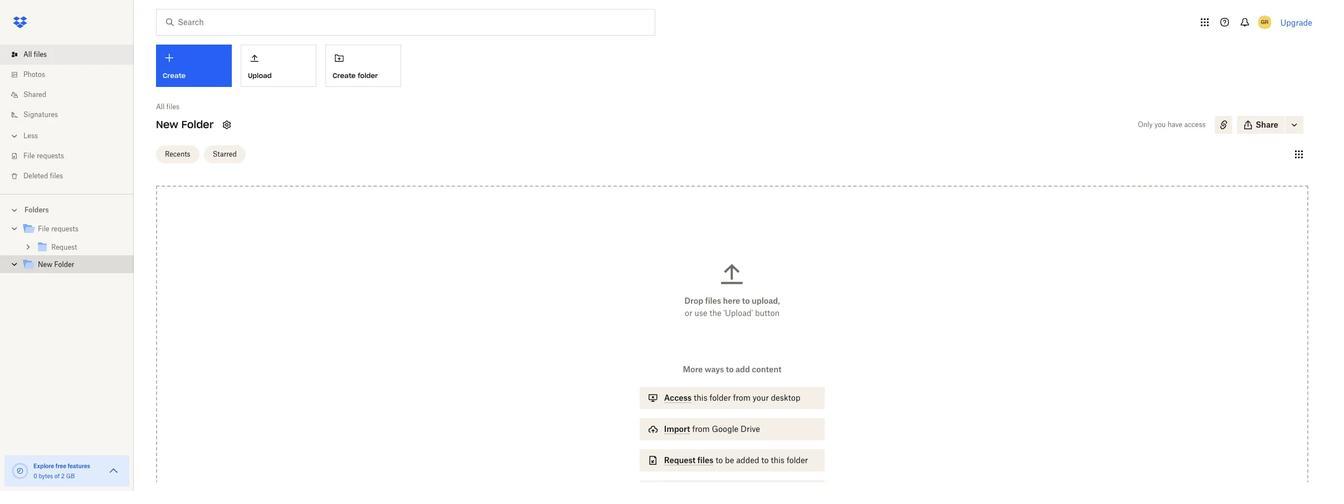 Task type: vqa. For each thing, say whether or not it's contained in the screenshot.
All files Link to the right
yes



Task type: describe. For each thing, give the bounding box(es) containing it.
upload,
[[752, 296, 780, 306]]

explore
[[33, 463, 54, 469]]

1 vertical spatial new folder
[[38, 260, 74, 269]]

all files inside the all files list item
[[23, 50, 47, 59]]

gb
[[66, 473, 75, 480]]

group containing file requests
[[0, 218, 134, 282]]

request files to be added to this folder
[[664, 456, 808, 465]]

files inside list item
[[34, 50, 47, 59]]

create for create folder
[[333, 71, 356, 80]]

drop files here to upload, or use the 'upload' button
[[685, 296, 780, 318]]

files inside 'drop files here to upload, or use the 'upload' button'
[[706, 296, 722, 306]]

signatures
[[23, 110, 58, 119]]

free
[[56, 463, 66, 469]]

files right 'deleted'
[[50, 172, 63, 180]]

'upload'
[[724, 308, 753, 318]]

shared
[[23, 90, 46, 99]]

or
[[685, 308, 693, 318]]

more
[[683, 365, 703, 374]]

files down create popup button
[[166, 103, 180, 111]]

more ways to add content
[[683, 365, 782, 374]]

only you have access
[[1139, 120, 1206, 129]]

button
[[756, 308, 780, 318]]

content
[[752, 365, 782, 374]]

photos
[[23, 70, 45, 79]]

create folder button
[[326, 45, 401, 87]]

1 horizontal spatial file
[[38, 225, 49, 233]]

here
[[723, 296, 741, 306]]

1 vertical spatial requests
[[51, 225, 79, 233]]

folders button
[[0, 201, 134, 218]]

shared link
[[9, 85, 134, 105]]

file inside list
[[23, 152, 35, 160]]

Search in folder "Dropbox" text field
[[178, 16, 632, 28]]

requests inside list
[[37, 152, 64, 160]]

0 vertical spatial folder
[[181, 118, 214, 131]]

file requests inside list
[[23, 152, 64, 160]]

to right added
[[762, 456, 769, 465]]

upgrade link
[[1281, 18, 1313, 27]]

drop
[[685, 296, 704, 306]]

folder inside group
[[54, 260, 74, 269]]

1 vertical spatial all files
[[156, 103, 180, 111]]

upload
[[248, 71, 272, 80]]

features
[[68, 463, 90, 469]]

of
[[55, 473, 60, 480]]

deleted files link
[[9, 166, 134, 186]]

1 vertical spatial new
[[38, 260, 52, 269]]

1 vertical spatial file requests
[[38, 225, 79, 233]]

0
[[33, 473, 37, 480]]

2 vertical spatial folder
[[787, 456, 808, 465]]

all inside list item
[[23, 50, 32, 59]]

use
[[695, 308, 708, 318]]

added
[[737, 456, 760, 465]]

to left add
[[726, 365, 734, 374]]

access
[[664, 393, 692, 403]]

dropbox image
[[9, 11, 31, 33]]

access this folder from your desktop
[[664, 393, 801, 403]]

1 vertical spatial all
[[156, 103, 165, 111]]

share button
[[1238, 116, 1286, 134]]

be
[[725, 456, 735, 465]]

1 vertical spatial file requests link
[[22, 222, 125, 237]]

1 horizontal spatial from
[[733, 393, 751, 403]]

0 vertical spatial file requests link
[[9, 146, 134, 166]]

recents
[[165, 150, 190, 158]]



Task type: locate. For each thing, give the bounding box(es) containing it.
quota usage element
[[11, 462, 29, 480]]

request
[[51, 243, 77, 251], [664, 456, 696, 465]]

ways
[[705, 365, 724, 374]]

files
[[34, 50, 47, 59], [166, 103, 180, 111], [50, 172, 63, 180], [706, 296, 722, 306], [698, 456, 714, 465]]

1 horizontal spatial new folder
[[156, 118, 214, 131]]

0 horizontal spatial all files
[[23, 50, 47, 59]]

file requests
[[23, 152, 64, 160], [38, 225, 79, 233]]

deleted
[[23, 172, 48, 180]]

2
[[61, 473, 65, 480]]

1 vertical spatial this
[[771, 456, 785, 465]]

1 horizontal spatial all files link
[[156, 101, 180, 113]]

0 horizontal spatial this
[[694, 393, 708, 403]]

this
[[694, 393, 708, 403], [771, 456, 785, 465]]

create button
[[156, 45, 232, 87]]

files inside the 'more ways to add content' element
[[698, 456, 714, 465]]

0 vertical spatial folder
[[358, 71, 378, 80]]

list
[[0, 38, 134, 194]]

folder down request link
[[54, 260, 74, 269]]

1 horizontal spatial all files
[[156, 103, 180, 111]]

0 horizontal spatial all
[[23, 50, 32, 59]]

upgrade
[[1281, 18, 1313, 27]]

all files link up recents
[[156, 101, 180, 113]]

0 horizontal spatial folder
[[358, 71, 378, 80]]

0 vertical spatial this
[[694, 393, 708, 403]]

files left be
[[698, 456, 714, 465]]

2 horizontal spatial folder
[[787, 456, 808, 465]]

group
[[0, 218, 134, 282]]

1 horizontal spatial folder
[[181, 118, 214, 131]]

signatures link
[[9, 105, 134, 125]]

all files up "photos"
[[23, 50, 47, 59]]

explore free features 0 bytes of 2 gb
[[33, 463, 90, 480]]

1 horizontal spatial request
[[664, 456, 696, 465]]

add
[[736, 365, 750, 374]]

list containing all files
[[0, 38, 134, 194]]

import from google drive
[[664, 424, 761, 434]]

0 vertical spatial new
[[156, 118, 178, 131]]

file requests down the folders button
[[38, 225, 79, 233]]

file requests link up request link
[[22, 222, 125, 237]]

all files list item
[[0, 45, 134, 65]]

1 vertical spatial folder
[[710, 393, 731, 403]]

gr button
[[1257, 13, 1274, 31]]

0 horizontal spatial create
[[163, 71, 186, 80]]

request link
[[36, 240, 125, 255]]

request up new folder link
[[51, 243, 77, 251]]

0 horizontal spatial new
[[38, 260, 52, 269]]

request inside the 'more ways to add content' element
[[664, 456, 696, 465]]

0 vertical spatial from
[[733, 393, 751, 403]]

1 vertical spatial request
[[664, 456, 696, 465]]

to inside 'drop files here to upload, or use the 'upload' button'
[[743, 296, 750, 306]]

new down request link
[[38, 260, 52, 269]]

to
[[743, 296, 750, 306], [726, 365, 734, 374], [716, 456, 723, 465], [762, 456, 769, 465]]

1 horizontal spatial this
[[771, 456, 785, 465]]

0 horizontal spatial all files link
[[9, 45, 134, 65]]

starred button
[[204, 145, 246, 163]]

desktop
[[771, 393, 801, 403]]

folder left folder settings image
[[181, 118, 214, 131]]

new folder down request link
[[38, 260, 74, 269]]

file down less
[[23, 152, 35, 160]]

0 horizontal spatial request
[[51, 243, 77, 251]]

less image
[[9, 130, 20, 142]]

folder inside create folder button
[[358, 71, 378, 80]]

files up the
[[706, 296, 722, 306]]

create folder
[[333, 71, 378, 80]]

more ways to add content element
[[638, 364, 828, 491]]

1 vertical spatial file
[[38, 225, 49, 233]]

0 horizontal spatial folder
[[54, 260, 74, 269]]

file
[[23, 152, 35, 160], [38, 225, 49, 233]]

folder
[[358, 71, 378, 80], [710, 393, 731, 403], [787, 456, 808, 465]]

all files up recents
[[156, 103, 180, 111]]

0 vertical spatial request
[[51, 243, 77, 251]]

0 vertical spatial all
[[23, 50, 32, 59]]

all files
[[23, 50, 47, 59], [156, 103, 180, 111]]

this right added
[[771, 456, 785, 465]]

0 horizontal spatial new folder
[[38, 260, 74, 269]]

from right "import"
[[693, 424, 710, 434]]

file requests up 'deleted files'
[[23, 152, 64, 160]]

only
[[1139, 120, 1153, 129]]

0 horizontal spatial file
[[23, 152, 35, 160]]

photos link
[[9, 65, 134, 85]]

bytes
[[39, 473, 53, 480]]

1 vertical spatial all files link
[[156, 101, 180, 113]]

to right here
[[743, 296, 750, 306]]

0 vertical spatial new folder
[[156, 118, 214, 131]]

share
[[1257, 120, 1279, 129]]

create inside popup button
[[163, 71, 186, 80]]

all files link
[[9, 45, 134, 65], [156, 101, 180, 113]]

1 horizontal spatial all
[[156, 103, 165, 111]]

drive
[[741, 424, 761, 434]]

import
[[664, 424, 690, 434]]

request down "import"
[[664, 456, 696, 465]]

files up "photos"
[[34, 50, 47, 59]]

folder
[[181, 118, 214, 131], [54, 260, 74, 269]]

the
[[710, 308, 722, 318]]

file requests link up 'deleted files'
[[9, 146, 134, 166]]

0 horizontal spatial from
[[693, 424, 710, 434]]

this right the access
[[694, 393, 708, 403]]

request for request files to be added to this folder
[[664, 456, 696, 465]]

requests down the folders button
[[51, 225, 79, 233]]

have
[[1168, 120, 1183, 129]]

all up recents button
[[156, 103, 165, 111]]

gr
[[1262, 18, 1269, 26]]

from left your
[[733, 393, 751, 403]]

new folder link
[[22, 258, 125, 273]]

requests up 'deleted files'
[[37, 152, 64, 160]]

1 horizontal spatial create
[[333, 71, 356, 80]]

your
[[753, 393, 769, 403]]

less
[[23, 132, 38, 140]]

all
[[23, 50, 32, 59], [156, 103, 165, 111]]

you
[[1155, 120, 1167, 129]]

access
[[1185, 120, 1206, 129]]

create inside button
[[333, 71, 356, 80]]

request for request
[[51, 243, 77, 251]]

upload button
[[241, 45, 317, 87]]

0 vertical spatial all files link
[[9, 45, 134, 65]]

from
[[733, 393, 751, 403], [693, 424, 710, 434]]

recents button
[[156, 145, 199, 163]]

0 vertical spatial file requests
[[23, 152, 64, 160]]

create for create
[[163, 71, 186, 80]]

all files link up shared link
[[9, 45, 134, 65]]

file down the folders
[[38, 225, 49, 233]]

starred
[[213, 150, 237, 158]]

1 horizontal spatial new
[[156, 118, 178, 131]]

requests
[[37, 152, 64, 160], [51, 225, 79, 233]]

1 vertical spatial from
[[693, 424, 710, 434]]

file requests link
[[9, 146, 134, 166], [22, 222, 125, 237]]

new folder up recents
[[156, 118, 214, 131]]

0 vertical spatial requests
[[37, 152, 64, 160]]

0 vertical spatial all files
[[23, 50, 47, 59]]

google
[[712, 424, 739, 434]]

folders
[[25, 206, 49, 214]]

new folder
[[156, 118, 214, 131], [38, 260, 74, 269]]

1 horizontal spatial folder
[[710, 393, 731, 403]]

0 vertical spatial file
[[23, 152, 35, 160]]

to left be
[[716, 456, 723, 465]]

1 vertical spatial folder
[[54, 260, 74, 269]]

new
[[156, 118, 178, 131], [38, 260, 52, 269]]

new up recents
[[156, 118, 178, 131]]

folder settings image
[[220, 118, 234, 132]]

deleted files
[[23, 172, 63, 180]]

all up "photos"
[[23, 50, 32, 59]]

create
[[333, 71, 356, 80], [163, 71, 186, 80]]



